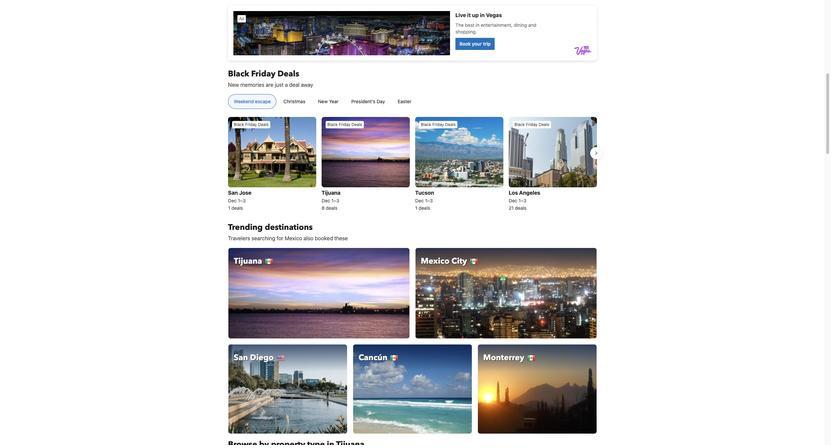Task type: vqa. For each thing, say whether or not it's contained in the screenshot.
DAY
yes



Task type: locate. For each thing, give the bounding box(es) containing it.
city
[[452, 256, 467, 267]]

4 black friday deals from the left
[[515, 122, 550, 127]]

4 deals from the left
[[515, 205, 527, 211]]

tucson
[[415, 190, 434, 196]]

tab list containing weekend escape
[[223, 94, 423, 109]]

1 horizontal spatial tijuana
[[322, 190, 341, 196]]

0 vertical spatial mexico
[[285, 236, 302, 242]]

new left memories
[[228, 82, 239, 88]]

dec inside los angeles dec 1–3 21 deals
[[509, 198, 518, 204]]

tab list
[[223, 94, 423, 109]]

black for tijuana
[[328, 122, 338, 127]]

deals inside tijuana dec 1–3 8 deals
[[326, 205, 338, 211]]

dec inside "tucson dec 1–3 1 deals"
[[415, 198, 424, 204]]

trending
[[228, 222, 263, 233]]

black friday deals
[[234, 122, 269, 127], [328, 122, 362, 127], [421, 122, 456, 127], [515, 122, 550, 127]]

christmas
[[284, 99, 306, 104]]

san inside san jose dec 1–3 1 deals
[[228, 190, 238, 196]]

2 black friday deals from the left
[[328, 122, 362, 127]]

los
[[509, 190, 518, 196]]

1 inside "tucson dec 1–3 1 deals"
[[415, 205, 418, 211]]

deals inside "tucson dec 1–3 1 deals"
[[419, 205, 430, 211]]

1 horizontal spatial 1
[[415, 205, 418, 211]]

deals inside black friday deals new memories are just a deal away
[[278, 68, 299, 80]]

dec up trending
[[228, 198, 237, 204]]

friday for tucson
[[433, 122, 444, 127]]

friday for tijuana
[[339, 122, 351, 127]]

friday
[[251, 68, 276, 80], [245, 122, 257, 127], [339, 122, 351, 127], [433, 122, 444, 127], [526, 122, 538, 127]]

president's day button
[[346, 94, 391, 109]]

2 1 from the left
[[415, 205, 418, 211]]

4 1–3 from the left
[[519, 198, 527, 204]]

weekend escape
[[234, 99, 271, 104]]

cancún link
[[353, 345, 472, 435]]

0 vertical spatial san
[[228, 190, 238, 196]]

1–3 inside los angeles dec 1–3 21 deals
[[519, 198, 527, 204]]

easter
[[398, 99, 412, 104]]

san jose dec 1–3 1 deals
[[228, 190, 252, 211]]

mexico left the city
[[421, 256, 450, 267]]

1–3
[[238, 198, 246, 204], [332, 198, 339, 204], [425, 198, 433, 204], [519, 198, 527, 204]]

tijuana down travelers
[[234, 256, 262, 267]]

2 deals from the left
[[326, 205, 338, 211]]

new inside black friday deals new memories are just a deal away
[[228, 82, 239, 88]]

2 dec from the left
[[322, 198, 330, 204]]

black friday deals for san jose
[[234, 122, 269, 127]]

deals down tucson
[[419, 205, 430, 211]]

cancún
[[359, 353, 388, 364]]

tijuana for tijuana
[[234, 256, 262, 267]]

tijuana dec 1–3 8 deals
[[322, 190, 341, 211]]

san for san diego
[[234, 353, 248, 364]]

1 1 from the left
[[228, 205, 230, 211]]

deals for los angeles
[[539, 122, 550, 127]]

deals right 21
[[515, 205, 527, 211]]

deals
[[278, 68, 299, 80], [258, 122, 269, 127], [352, 122, 362, 127], [445, 122, 456, 127], [539, 122, 550, 127]]

4 dec from the left
[[509, 198, 518, 204]]

dec up 8 at the top left
[[322, 198, 330, 204]]

dec
[[228, 198, 237, 204], [322, 198, 330, 204], [415, 198, 424, 204], [509, 198, 518, 204]]

1 deals from the left
[[232, 205, 243, 211]]

0 horizontal spatial mexico
[[285, 236, 302, 242]]

new
[[228, 82, 239, 88], [318, 99, 328, 104]]

0 vertical spatial tijuana
[[322, 190, 341, 196]]

1 vertical spatial san
[[234, 353, 248, 364]]

deals right 8 at the top left
[[326, 205, 338, 211]]

0 vertical spatial new
[[228, 82, 239, 88]]

0 horizontal spatial 1
[[228, 205, 230, 211]]

1 1–3 from the left
[[238, 198, 246, 204]]

3 black friday deals from the left
[[421, 122, 456, 127]]

san left diego
[[234, 353, 248, 364]]

these
[[335, 236, 348, 242]]

monterrey link
[[478, 345, 597, 435]]

deal
[[289, 82, 300, 88]]

black
[[228, 68, 249, 80], [234, 122, 244, 127], [328, 122, 338, 127], [421, 122, 431, 127], [515, 122, 525, 127]]

deals for san jose
[[258, 122, 269, 127]]

region
[[223, 114, 603, 215]]

mexico city link
[[415, 248, 597, 339]]

1–3 inside san jose dec 1–3 1 deals
[[238, 198, 246, 204]]

3 dec from the left
[[415, 198, 424, 204]]

new inside button
[[318, 99, 328, 104]]

dec up 21
[[509, 198, 518, 204]]

1 up trending
[[228, 205, 230, 211]]

tijuana
[[322, 190, 341, 196], [234, 256, 262, 267]]

memories
[[240, 82, 264, 88]]

3 1–3 from the left
[[425, 198, 433, 204]]

1 down tucson
[[415, 205, 418, 211]]

1 black friday deals from the left
[[234, 122, 269, 127]]

1 dec from the left
[[228, 198, 237, 204]]

0 horizontal spatial new
[[228, 82, 239, 88]]

san
[[228, 190, 238, 196], [234, 353, 248, 364]]

away
[[301, 82, 313, 88]]

2 1–3 from the left
[[332, 198, 339, 204]]

new left year
[[318, 99, 328, 104]]

weekend
[[234, 99, 254, 104]]

1 horizontal spatial mexico
[[421, 256, 450, 267]]

1 vertical spatial new
[[318, 99, 328, 104]]

0 horizontal spatial tijuana
[[234, 256, 262, 267]]

san left jose
[[228, 190, 238, 196]]

friday for san jose
[[245, 122, 257, 127]]

san inside "link"
[[234, 353, 248, 364]]

black for los
[[515, 122, 525, 127]]

deals inside san jose dec 1–3 1 deals
[[232, 205, 243, 211]]

advertisement region
[[228, 6, 597, 61]]

deals down jose
[[232, 205, 243, 211]]

1
[[228, 205, 230, 211], [415, 205, 418, 211]]

dec inside tijuana dec 1–3 8 deals
[[322, 198, 330, 204]]

1 vertical spatial tijuana
[[234, 256, 262, 267]]

san diego link
[[228, 345, 348, 435]]

mexico
[[285, 236, 302, 242], [421, 256, 450, 267]]

tijuana up 8 at the top left
[[322, 190, 341, 196]]

dec down tucson
[[415, 198, 424, 204]]

a
[[285, 82, 288, 88]]

booked
[[315, 236, 333, 242]]

friday inside black friday deals new memories are just a deal away
[[251, 68, 276, 80]]

1 vertical spatial mexico
[[421, 256, 450, 267]]

1 horizontal spatial new
[[318, 99, 328, 104]]

3 deals from the left
[[419, 205, 430, 211]]

mexico down destinations
[[285, 236, 302, 242]]

deals
[[232, 205, 243, 211], [326, 205, 338, 211], [419, 205, 430, 211], [515, 205, 527, 211]]



Task type: describe. For each thing, give the bounding box(es) containing it.
monterrey
[[484, 353, 525, 364]]

mexico inside "link"
[[421, 256, 450, 267]]

weekend escape button
[[228, 94, 277, 109]]

trending destinations travelers searching for mexico also booked these
[[228, 222, 348, 242]]

dec inside san jose dec 1–3 1 deals
[[228, 198, 237, 204]]

black friday deals for tucson
[[421, 122, 456, 127]]

year
[[329, 99, 339, 104]]

easter button
[[392, 94, 417, 109]]

friday for los angeles
[[526, 122, 538, 127]]

travelers
[[228, 236, 250, 242]]

new year button
[[313, 94, 344, 109]]

1 inside san jose dec 1–3 1 deals
[[228, 205, 230, 211]]

tucson dec 1–3 1 deals
[[415, 190, 434, 211]]

searching
[[252, 236, 275, 242]]

are
[[266, 82, 274, 88]]

jose
[[239, 190, 252, 196]]

tijuana link
[[228, 248, 410, 339]]

destinations
[[265, 222, 313, 233]]

san diego
[[234, 353, 274, 364]]

black friday deals for los angeles
[[515, 122, 550, 127]]

region containing san jose
[[223, 114, 603, 215]]

tijuana for tijuana dec 1–3 8 deals
[[322, 190, 341, 196]]

for
[[277, 236, 284, 242]]

day
[[377, 99, 385, 104]]

christmas button
[[278, 94, 311, 109]]

deals inside los angeles dec 1–3 21 deals
[[515, 205, 527, 211]]

21
[[509, 205, 514, 211]]

mexico city
[[421, 256, 467, 267]]

deals for tijuana
[[352, 122, 362, 127]]

8
[[322, 205, 325, 211]]

black for tucson
[[421, 122, 431, 127]]

mexico inside trending destinations travelers searching for mexico also booked these
[[285, 236, 302, 242]]

deals for tucson
[[445, 122, 456, 127]]

los angeles dec 1–3 21 deals
[[509, 190, 541, 211]]

angeles
[[519, 190, 541, 196]]

escape
[[255, 99, 271, 104]]

1–3 inside tijuana dec 1–3 8 deals
[[332, 198, 339, 204]]

just
[[275, 82, 284, 88]]

black for san
[[234, 122, 244, 127]]

president's
[[351, 99, 376, 104]]

new year
[[318, 99, 339, 104]]

president's day
[[351, 99, 385, 104]]

san for san jose dec 1–3 1 deals
[[228, 190, 238, 196]]

diego
[[250, 353, 274, 364]]

1–3 inside "tucson dec 1–3 1 deals"
[[425, 198, 433, 204]]

also
[[304, 236, 314, 242]]

black friday deals new memories are just a deal away
[[228, 68, 313, 88]]

black inside black friday deals new memories are just a deal away
[[228, 68, 249, 80]]

black friday deals for tijuana
[[328, 122, 362, 127]]



